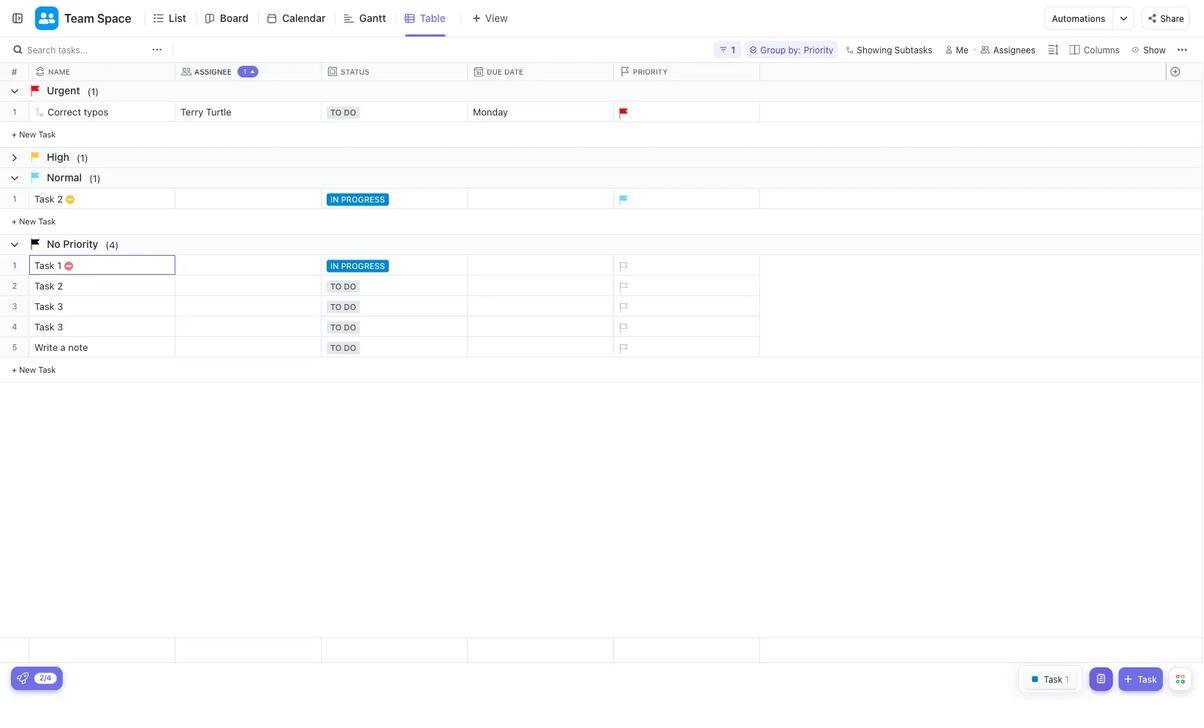 Task type: vqa. For each thing, say whether or not it's contained in the screenshot.
1st TO DO CELL from the bottom of the page
yes



Task type: describe. For each thing, give the bounding box(es) containing it.
by:
[[789, 45, 801, 55]]

1 button
[[714, 41, 742, 58]]

row group containing 1 1 2 3 1 4 5
[[0, 81, 29, 383]]

terry turtle
[[181, 106, 232, 117]]

showing
[[857, 45, 892, 55]]

show
[[1144, 45, 1166, 55]]

name column header
[[29, 63, 178, 80]]

5
[[12, 342, 17, 352]]

2 new task from the top
[[19, 216, 56, 226]]

#
[[11, 67, 17, 77]]

table
[[420, 12, 446, 24]]

press space to select this row. row containing write a note
[[29, 337, 760, 360]]

urgent
[[47, 84, 80, 97]]

3 do from the top
[[344, 302, 356, 312]]

set priority image
[[612, 276, 634, 298]]

row containing name
[[29, 63, 763, 81]]

4
[[12, 322, 17, 331]]

monday
[[473, 106, 508, 117]]

1 down #
[[13, 107, 17, 116]]

in progress cell for task 2
[[322, 189, 468, 208]]

normal cell
[[0, 168, 1203, 188]]

table link
[[420, 0, 452, 37]]

onboarding checklist button image
[[17, 673, 29, 684]]

high cell
[[0, 148, 1203, 167]]

group
[[761, 45, 786, 55]]

board link
[[220, 0, 254, 37]]

group by: priority
[[761, 45, 834, 55]]

status
[[341, 67, 370, 76]]

in for task 2
[[330, 195, 339, 204]]

correct typos
[[48, 106, 108, 117]]

1 to do cell from the top
[[322, 102, 468, 121]]

1 down no
[[57, 260, 62, 271]]

row group containing urgent
[[0, 81, 1203, 383]]

to for set priority image corresponding to third set priority element to do cell
[[330, 302, 342, 312]]

me button
[[940, 41, 975, 58]]

2 do from the top
[[344, 282, 356, 291]]

due date column header
[[468, 63, 617, 81]]

priority button
[[614, 67, 760, 77]]

5 do from the top
[[344, 343, 356, 353]]

high
[[47, 151, 69, 163]]

progress for task 2
[[341, 195, 385, 204]]

press space to select this row. row containing 3
[[0, 296, 29, 317]]

1 1 2 3 1 4 5
[[12, 107, 17, 352]]

status button
[[322, 67, 468, 77]]

write
[[34, 342, 58, 353]]

monday cell
[[468, 102, 614, 121]]

terry
[[181, 106, 203, 117]]

‎task 1
[[34, 260, 62, 271]]

team
[[64, 11, 94, 25]]

1 inside dropdown button
[[731, 44, 736, 55]]

view
[[485, 12, 508, 24]]

2 for ‎task 2
[[57, 280, 63, 291]]

task 3 for fourth set priority element from the top's set priority image's to do cell
[[34, 321, 63, 332]]

no
[[47, 238, 60, 250]]

gantt link
[[359, 0, 392, 37]]

in progress for ‎task 1
[[330, 261, 385, 271]]

list
[[169, 12, 186, 24]]

typos
[[84, 106, 108, 117]]

to for fourth set priority element from the top's set priority image's to do cell
[[330, 323, 342, 332]]

1 left task 2
[[13, 194, 17, 203]]

task 2
[[34, 193, 63, 204]]

press space to select this row. row containing correct typos
[[29, 102, 760, 124]]

priority column header
[[614, 63, 763, 80]]

(1) for urgent
[[87, 86, 99, 97]]

normal
[[47, 171, 82, 184]]

2 new from the top
[[19, 216, 36, 226]]

columns
[[1084, 45, 1120, 55]]

to do cell for set priority image corresponding to third set priority element
[[322, 296, 468, 316]]

set priority image for fourth set priority element from the top
[[612, 317, 634, 339]]

to do for fourth set priority element from the top's set priority image
[[330, 323, 356, 332]]

(4)
[[106, 239, 119, 250]]

2 inside 1 1 2 3 1 4 5
[[12, 281, 17, 290]]

3 new task from the top
[[19, 365, 56, 374]]

press space to select this row. row containing task 2
[[29, 189, 760, 211]]

to for to do cell for set priority icon
[[330, 282, 342, 291]]

set priority image for 5th set priority element from the top
[[612, 338, 634, 360]]

1 to do from the top
[[330, 108, 356, 117]]

correct
[[48, 106, 81, 117]]

showing subtasks
[[857, 45, 933, 55]]

turtle
[[206, 106, 232, 117]]

2 set priority element from the top
[[612, 276, 634, 298]]

1 inside "assignee" column header
[[243, 68, 247, 75]]



Task type: locate. For each thing, give the bounding box(es) containing it.
view button
[[460, 9, 512, 27]]

in
[[330, 195, 339, 204], [330, 261, 339, 271]]

to
[[330, 108, 342, 117], [330, 282, 342, 291], [330, 302, 342, 312], [330, 323, 342, 332], [330, 343, 342, 353]]

in progress for task 2
[[330, 195, 385, 204]]

2 set priority image from the top
[[612, 297, 634, 319]]

0 vertical spatial in
[[330, 195, 339, 204]]

(1) inside normal cell
[[89, 173, 101, 184]]

due date
[[487, 68, 524, 76]]

show button
[[1128, 41, 1171, 58]]

4 do from the top
[[344, 323, 356, 332]]

4 to do from the top
[[330, 323, 356, 332]]

0 vertical spatial in progress
[[330, 195, 385, 204]]

priority right no
[[63, 238, 98, 250]]

2
[[57, 193, 63, 204], [57, 280, 63, 291], [12, 281, 17, 290]]

‎task 2
[[34, 280, 63, 291]]

3
[[57, 301, 63, 312], [12, 301, 17, 311], [57, 321, 63, 332]]

2 left ‎task 2 in the top of the page
[[12, 281, 17, 290]]

board
[[220, 12, 249, 24]]

1 in from the top
[[330, 195, 339, 204]]

1 progress from the top
[[341, 195, 385, 204]]

urgent cell
[[0, 81, 1203, 101]]

assignees button
[[975, 41, 1042, 58]]

‎task down ‎task 1
[[34, 280, 55, 291]]

press space to select this row. row containing ‎task 2
[[29, 276, 760, 298]]

list link
[[169, 0, 192, 37]]

progress
[[341, 195, 385, 204], [341, 261, 385, 271]]

1 to from the top
[[330, 108, 342, 117]]

0 vertical spatial new task
[[19, 129, 56, 139]]

set priority image for 1st set priority element from the top
[[612, 256, 634, 278]]

1 task 3 from the top
[[34, 301, 63, 312]]

priority inside dropdown button
[[633, 67, 668, 76]]

task 3 up write
[[34, 321, 63, 332]]

note
[[68, 342, 88, 353]]

1 right 'assignee'
[[243, 68, 247, 75]]

gantt
[[359, 12, 386, 24]]

row
[[29, 63, 763, 81]]

row group
[[0, 81, 29, 383], [0, 81, 1203, 383], [29, 81, 760, 383], [1166, 81, 1203, 383]]

2 horizontal spatial priority
[[804, 45, 834, 55]]

1 horizontal spatial priority
[[633, 67, 668, 76]]

1 in progress from the top
[[330, 195, 385, 204]]

1 vertical spatial task 3
[[34, 321, 63, 332]]

2 vertical spatial (1)
[[89, 173, 101, 184]]

to do cell for set priority icon
[[322, 276, 468, 295]]

1 vertical spatial in progress
[[330, 261, 385, 271]]

priority up urgent cell
[[633, 67, 668, 76]]

in for ‎task 1
[[330, 261, 339, 271]]

3 new from the top
[[19, 365, 36, 374]]

calendar
[[282, 12, 326, 24]]

assignee column header
[[175, 63, 325, 80]]

priority
[[804, 45, 834, 55], [633, 67, 668, 76], [63, 238, 98, 250]]

new task
[[19, 129, 56, 139], [19, 216, 56, 226], [19, 365, 56, 374]]

3 set priority image from the top
[[612, 317, 634, 339]]

(1) up the typos
[[87, 86, 99, 97]]

tasks...
[[58, 45, 88, 55]]

3 up write a note
[[57, 321, 63, 332]]

press space to select this row. row containing 2
[[0, 276, 29, 296]]

new task right 1 1 2 3 1 4 5
[[19, 216, 56, 226]]

priority inside cell
[[63, 238, 98, 250]]

1 vertical spatial new
[[19, 216, 36, 226]]

to do
[[330, 108, 356, 117], [330, 282, 356, 291], [330, 302, 356, 312], [330, 323, 356, 332], [330, 343, 356, 353]]

(1) inside urgent cell
[[87, 86, 99, 97]]

0 horizontal spatial priority
[[63, 238, 98, 250]]

columns button
[[1066, 41, 1128, 58]]

0 vertical spatial progress
[[341, 195, 385, 204]]

assignees
[[994, 45, 1036, 55]]

new
[[19, 129, 36, 139], [19, 216, 36, 226], [19, 365, 36, 374]]

team space
[[64, 11, 131, 25]]

(1) inside high cell
[[77, 152, 88, 163]]

2 vertical spatial priority
[[63, 238, 98, 250]]

me
[[956, 45, 969, 55]]

2 in from the top
[[330, 261, 339, 271]]

3 inside 1 1 2 3 1 4 5
[[12, 301, 17, 311]]

(1)
[[87, 86, 99, 97], [77, 152, 88, 163], [89, 173, 101, 184]]

to for to do cell corresponding to 5th set priority element from the top's set priority image
[[330, 343, 342, 353]]

4 set priority element from the top
[[612, 317, 634, 339]]

to do for set priority image corresponding to third set priority element
[[330, 302, 356, 312]]

1 left group
[[731, 44, 736, 55]]

1 vertical spatial priority
[[633, 67, 668, 76]]

to do cell for 5th set priority element from the top's set priority image
[[322, 337, 468, 357]]

row group containing correct typos
[[29, 81, 760, 383]]

onboarding checklist button element
[[17, 673, 29, 684]]

share button
[[1142, 7, 1190, 30]]

2 to from the top
[[330, 282, 342, 291]]

space
[[97, 11, 131, 25]]

5 to do cell from the top
[[322, 337, 468, 357]]

automations button
[[1045, 7, 1113, 29]]

2 for task 2
[[57, 193, 63, 204]]

2 to do cell from the top
[[322, 276, 468, 295]]

1 vertical spatial in progress cell
[[322, 255, 468, 275]]

set priority element
[[612, 256, 634, 278], [612, 276, 634, 298], [612, 297, 634, 319], [612, 317, 634, 339], [612, 338, 634, 360]]

Search tasks... text field
[[27, 39, 148, 60]]

2/4
[[39, 674, 52, 682]]

1 set priority element from the top
[[612, 256, 634, 278]]

due
[[487, 68, 502, 76]]

3 set priority element from the top
[[612, 297, 634, 319]]

‎task for ‎task 1
[[34, 260, 55, 271]]

press space to select this row. row
[[0, 102, 29, 122], [29, 102, 760, 124], [1166, 102, 1203, 122], [0, 189, 29, 209], [29, 189, 760, 211], [1166, 189, 1203, 209], [0, 255, 29, 276], [29, 255, 760, 278], [1166, 255, 1203, 276], [0, 276, 29, 296], [29, 276, 760, 298], [1166, 276, 1203, 296], [0, 296, 29, 317], [29, 296, 760, 319], [1166, 296, 1203, 317], [0, 317, 29, 337], [29, 317, 760, 339], [1166, 317, 1203, 337], [0, 337, 29, 358], [29, 337, 760, 360], [1166, 337, 1203, 358], [29, 638, 760, 663], [1166, 638, 1203, 663]]

search
[[27, 45, 56, 55]]

set priority image for third set priority element
[[612, 297, 634, 319]]

automations
[[1052, 13, 1106, 23]]

new task up high
[[19, 129, 56, 139]]

1 vertical spatial in
[[330, 261, 339, 271]]

to do cell
[[322, 102, 468, 121], [322, 276, 468, 295], [322, 296, 468, 316], [322, 317, 468, 336], [322, 337, 468, 357]]

1 vertical spatial (1)
[[77, 152, 88, 163]]

no priority
[[47, 238, 98, 250]]

task 3 down ‎task 2 in the top of the page
[[34, 301, 63, 312]]

3 down ‎task 2 in the top of the page
[[57, 301, 63, 312]]

user friends image
[[39, 12, 55, 25]]

1 do from the top
[[344, 108, 356, 117]]

in progress cell for ‎task 1
[[322, 255, 468, 275]]

2 in progress cell from the top
[[322, 255, 468, 275]]

2 task 3 from the top
[[34, 321, 63, 332]]

team space button
[[58, 2, 131, 34]]

grid containing urgent
[[0, 63, 1204, 663]]

date
[[505, 68, 524, 76]]

0 vertical spatial (1)
[[87, 86, 99, 97]]

5 to do from the top
[[330, 343, 356, 353]]

0 vertical spatial new
[[19, 129, 36, 139]]

to do for set priority icon
[[330, 282, 356, 291]]

no priority cell
[[0, 235, 1203, 254]]

2 vertical spatial new task
[[19, 365, 56, 374]]

1 vertical spatial ‎task
[[34, 280, 55, 291]]

in progress
[[330, 195, 385, 204], [330, 261, 385, 271]]

(1) for high
[[77, 152, 88, 163]]

task
[[38, 129, 56, 139], [34, 193, 55, 204], [38, 216, 56, 226], [34, 301, 55, 312], [34, 321, 55, 332], [38, 365, 56, 374], [1138, 674, 1157, 684]]

1 new from the top
[[19, 129, 36, 139]]

(1) right normal
[[89, 173, 101, 184]]

new task down write
[[19, 365, 56, 374]]

1
[[731, 44, 736, 55], [243, 68, 247, 75], [13, 107, 17, 116], [13, 194, 17, 203], [57, 260, 62, 271], [13, 260, 17, 270]]

2 to do from the top
[[330, 282, 356, 291]]

3 to do cell from the top
[[322, 296, 468, 316]]

press space to select this row. row containing ‎task 1
[[29, 255, 760, 278]]

2 down ‎task 1
[[57, 280, 63, 291]]

2 ‎task from the top
[[34, 280, 55, 291]]

2 vertical spatial new
[[19, 365, 36, 374]]

terry turtle cell
[[175, 102, 322, 121]]

dropdown menu image
[[468, 638, 613, 662]]

0 vertical spatial in progress cell
[[322, 189, 468, 208]]

‎task up ‎task 2 in the top of the page
[[34, 260, 55, 271]]

3 to do from the top
[[330, 302, 356, 312]]

4 to do cell from the top
[[322, 317, 468, 336]]

priority right by:
[[804, 45, 834, 55]]

do
[[344, 108, 356, 117], [344, 282, 356, 291], [344, 302, 356, 312], [344, 323, 356, 332], [344, 343, 356, 353]]

to do cell for fourth set priority element from the top's set priority image
[[322, 317, 468, 336]]

5 to from the top
[[330, 343, 342, 353]]

due date button
[[468, 67, 614, 77]]

a
[[60, 342, 66, 353]]

grid
[[0, 63, 1204, 663]]

progress for ‎task 1
[[341, 261, 385, 271]]

(1) for normal
[[89, 173, 101, 184]]

priority inside group by: priority
[[804, 45, 834, 55]]

2 progress from the top
[[341, 261, 385, 271]]

1 ‎task from the top
[[34, 260, 55, 271]]

name
[[48, 67, 70, 76]]

2 down normal
[[57, 193, 63, 204]]

1 vertical spatial progress
[[341, 261, 385, 271]]

task 3 for set priority image corresponding to third set priority element to do cell
[[34, 301, 63, 312]]

1 vertical spatial new task
[[19, 216, 56, 226]]

press space to select this row. row containing 5
[[0, 337, 29, 358]]

cell
[[175, 189, 322, 208], [468, 189, 614, 208], [175, 255, 322, 275], [468, 255, 614, 275], [175, 276, 322, 295], [468, 276, 614, 295], [175, 296, 322, 316], [468, 296, 614, 316], [175, 317, 322, 336], [468, 317, 614, 336], [175, 337, 322, 357], [468, 337, 614, 357]]

1 left ‎task 1
[[13, 260, 17, 270]]

1 set priority image from the top
[[612, 256, 634, 278]]

press space to select this row. row containing 4
[[0, 317, 29, 337]]

0 vertical spatial task 3
[[34, 301, 63, 312]]

to for first to do cell from the top of the row group containing correct typos
[[330, 108, 342, 117]]

assignee
[[194, 67, 232, 76]]

to do for 5th set priority element from the top's set priority image
[[330, 343, 356, 353]]

write a note
[[34, 342, 88, 353]]

‎task for ‎task 2
[[34, 280, 55, 291]]

0 vertical spatial priority
[[804, 45, 834, 55]]

set priority image
[[612, 256, 634, 278], [612, 297, 634, 319], [612, 317, 634, 339], [612, 338, 634, 360]]

5 set priority element from the top
[[612, 338, 634, 360]]

0 vertical spatial ‎task
[[34, 260, 55, 271]]

4 set priority image from the top
[[612, 338, 634, 360]]

calendar link
[[282, 0, 332, 37]]

status column header
[[322, 63, 471, 80]]

4 to from the top
[[330, 323, 342, 332]]

1 in progress cell from the top
[[322, 189, 468, 208]]

1 new task from the top
[[19, 129, 56, 139]]

in progress cell
[[322, 189, 468, 208], [322, 255, 468, 275]]

subtasks
[[895, 45, 933, 55]]

task 3
[[34, 301, 63, 312], [34, 321, 63, 332]]

(1) right high
[[77, 152, 88, 163]]

showing subtasks button
[[841, 41, 937, 58]]

2 in progress from the top
[[330, 261, 385, 271]]

3 up 4 on the top left of page
[[12, 301, 17, 311]]

name button
[[29, 67, 175, 77]]

‎task
[[34, 260, 55, 271], [34, 280, 55, 291]]

search tasks...
[[27, 45, 88, 55]]

3 to from the top
[[330, 302, 342, 312]]

share
[[1161, 13, 1185, 24]]



